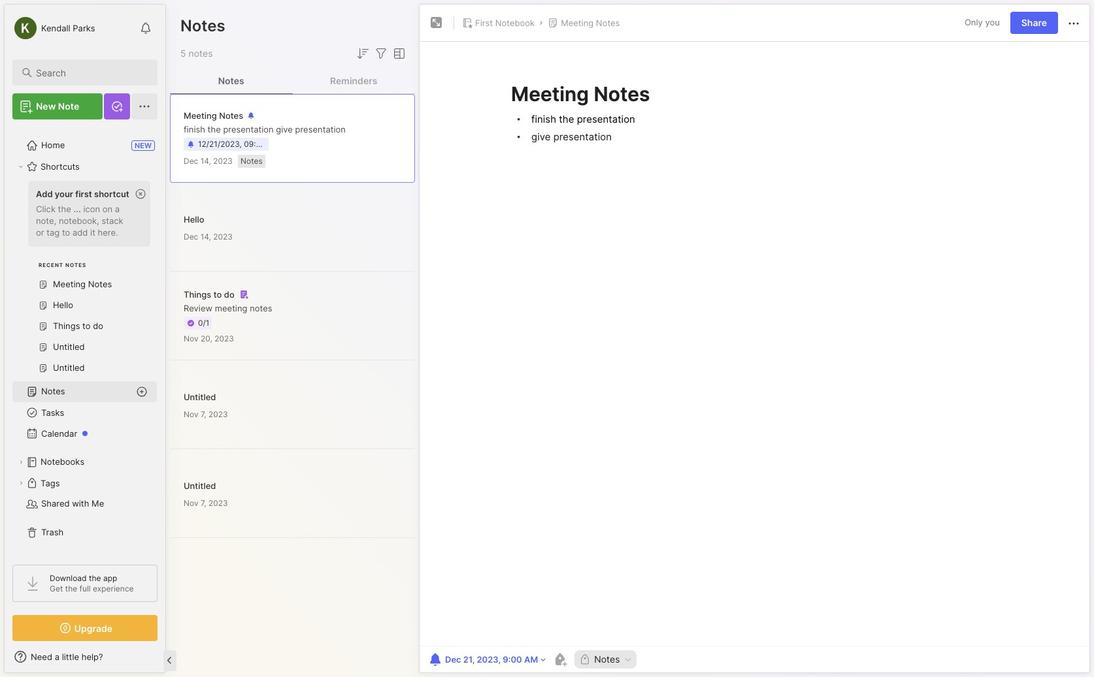 Task type: vqa. For each thing, say whether or not it's contained in the screenshot.
'NEED' at the left
yes



Task type: locate. For each thing, give the bounding box(es) containing it.
1 vertical spatial notes button
[[575, 651, 636, 669]]

the up 12/21/2023,
[[208, 124, 221, 135]]

1 vertical spatial dec 14, 2023
[[184, 232, 233, 242]]

1 vertical spatial meeting
[[184, 110, 217, 121]]

9:00
[[503, 655, 522, 666]]

dec inside dec 21, 2023, 9:00 am "popup button"
[[445, 655, 461, 666]]

more actions image
[[1066, 16, 1082, 31]]

a right on
[[115, 204, 120, 214]]

new
[[135, 141, 152, 150]]

recent notes
[[39, 262, 86, 269]]

to right tag
[[62, 227, 70, 238]]

0 vertical spatial dec
[[184, 156, 198, 166]]

dec 14, 2023 down 12/21/2023,
[[184, 156, 233, 166]]

tree containing home
[[5, 127, 165, 554]]

app
[[103, 574, 117, 584]]

0 horizontal spatial notes
[[189, 48, 213, 59]]

WHAT'S NEW field
[[5, 647, 165, 668]]

7,
[[201, 410, 206, 419], [201, 498, 206, 508]]

dec down finish
[[184, 156, 198, 166]]

14, down 12/21/2023,
[[200, 156, 211, 166]]

a inside icon on a note, notebook, stack or tag to add it here.
[[115, 204, 120, 214]]

a left little
[[55, 652, 59, 663]]

upgrade
[[74, 623, 113, 634]]

1 horizontal spatial meeting
[[561, 18, 594, 28]]

3 nov from the top
[[184, 498, 199, 508]]

here.
[[98, 227, 118, 238]]

2 vertical spatial dec
[[445, 655, 461, 666]]

2023
[[213, 156, 233, 166], [213, 232, 233, 242], [215, 334, 234, 344], [209, 410, 228, 419], [209, 498, 228, 508]]

get
[[50, 584, 63, 594]]

dec 14, 2023 down hello
[[184, 232, 233, 242]]

1 horizontal spatial am
[[524, 655, 538, 666]]

main element
[[0, 0, 170, 678]]

calendar button
[[12, 424, 157, 445]]

the inside "group"
[[58, 204, 71, 214]]

notes
[[189, 48, 213, 59], [250, 303, 272, 314]]

1 vertical spatial 7,
[[201, 498, 206, 508]]

1 vertical spatial untitled
[[184, 481, 216, 491]]

am right "9:00"
[[524, 655, 538, 666]]

tree inside main element
[[5, 127, 165, 554]]

0 vertical spatial untitled
[[184, 392, 216, 402]]

note window element
[[419, 4, 1090, 677]]

icon
[[83, 204, 100, 214]]

presentation up 09:00
[[223, 124, 274, 135]]

notes right "meeting"
[[250, 303, 272, 314]]

calendar
[[41, 429, 77, 439]]

dec down hello
[[184, 232, 198, 242]]

1 horizontal spatial meeting notes
[[561, 18, 620, 28]]

Account field
[[12, 15, 95, 41]]

presentation
[[223, 124, 274, 135], [295, 124, 346, 135]]

1 vertical spatial am
[[524, 655, 538, 666]]

1 presentation from the left
[[223, 124, 274, 135]]

Notes Tag actions field
[[620, 656, 633, 665]]

to
[[62, 227, 70, 238], [214, 290, 222, 300]]

meeting
[[215, 303, 247, 314]]

the for download
[[89, 574, 101, 584]]

first
[[475, 18, 493, 28]]

1 horizontal spatial notes button
[[575, 651, 636, 669]]

notes button right the "add tag" image
[[575, 651, 636, 669]]

only
[[965, 17, 983, 28]]

Search text field
[[36, 67, 146, 79]]

me
[[92, 499, 104, 509]]

0 horizontal spatial notes button
[[170, 68, 293, 94]]

tasks button
[[12, 403, 157, 424]]

group inside tree
[[12, 177, 157, 387]]

0 vertical spatial nov
[[184, 334, 199, 344]]

notes
[[180, 16, 225, 35], [596, 18, 620, 28], [218, 75, 244, 86], [219, 110, 243, 121], [241, 156, 263, 166], [65, 262, 86, 269], [41, 387, 65, 397], [594, 654, 620, 666]]

nov 7, 2023
[[184, 410, 228, 419], [184, 498, 228, 508]]

12/21/2023,
[[198, 139, 242, 149]]

meeting notes
[[561, 18, 620, 28], [184, 110, 243, 121]]

dec
[[184, 156, 198, 166], [184, 232, 198, 242], [445, 655, 461, 666]]

tasks
[[41, 408, 64, 418]]

0 vertical spatial meeting notes
[[561, 18, 620, 28]]

meeting right 'notebook' at the top left
[[561, 18, 594, 28]]

meeting
[[561, 18, 594, 28], [184, 110, 217, 121]]

0 vertical spatial to
[[62, 227, 70, 238]]

stack
[[102, 216, 123, 226]]

share
[[1022, 17, 1047, 28]]

0 vertical spatial a
[[115, 204, 120, 214]]

0 horizontal spatial a
[[55, 652, 59, 663]]

dec left 21,
[[445, 655, 461, 666]]

1 vertical spatial nov 7, 2023
[[184, 498, 228, 508]]

dec 21, 2023, 9:00 am
[[445, 655, 538, 666]]

0 vertical spatial nov 7, 2023
[[184, 410, 228, 419]]

Note Editor text field
[[420, 41, 1090, 647]]

on
[[102, 204, 113, 214]]

2 presentation from the left
[[295, 124, 346, 135]]

to left do
[[214, 290, 222, 300]]

add filters image
[[373, 46, 389, 61]]

shortcuts
[[41, 161, 80, 172]]

0 vertical spatial meeting
[[561, 18, 594, 28]]

things
[[184, 290, 211, 300]]

parks
[[73, 23, 95, 33]]

am
[[268, 139, 280, 149], [524, 655, 538, 666]]

nov 20, 2023
[[184, 334, 234, 344]]

More actions field
[[1066, 14, 1082, 31]]

your
[[55, 189, 73, 199]]

things to do
[[184, 290, 235, 300]]

a inside field
[[55, 652, 59, 663]]

tab list
[[170, 68, 415, 94]]

2 nov 7, 2023 from the top
[[184, 498, 228, 508]]

1 14, from the top
[[200, 156, 211, 166]]

1 horizontal spatial to
[[214, 290, 222, 300]]

0 vertical spatial 14,
[[200, 156, 211, 166]]

help?
[[82, 652, 103, 663]]

0 vertical spatial dec 14, 2023
[[184, 156, 233, 166]]

group
[[12, 177, 157, 387]]

you
[[985, 17, 1000, 28]]

the for click
[[58, 204, 71, 214]]

1 horizontal spatial presentation
[[295, 124, 346, 135]]

download the app get the full experience
[[50, 574, 134, 594]]

untitled
[[184, 392, 216, 402], [184, 481, 216, 491]]

shortcuts button
[[12, 156, 157, 177]]

a
[[115, 204, 120, 214], [55, 652, 59, 663]]

1 untitled from the top
[[184, 392, 216, 402]]

0 vertical spatial notes button
[[170, 68, 293, 94]]

notes inside button
[[596, 18, 620, 28]]

to inside icon on a note, notebook, stack or tag to add it here.
[[62, 227, 70, 238]]

first
[[75, 189, 92, 199]]

meeting up finish
[[184, 110, 217, 121]]

2 dec 14, 2023 from the top
[[184, 232, 233, 242]]

nov
[[184, 334, 199, 344], [184, 410, 199, 419], [184, 498, 199, 508]]

dec 14, 2023
[[184, 156, 233, 166], [184, 232, 233, 242]]

notes right the 5
[[189, 48, 213, 59]]

kendall parks
[[41, 23, 95, 33]]

0 vertical spatial 7,
[[201, 410, 206, 419]]

finish
[[184, 124, 205, 135]]

kendall
[[41, 23, 70, 33]]

click to collapse image
[[165, 654, 175, 669]]

2023,
[[477, 655, 501, 666]]

1 vertical spatial a
[[55, 652, 59, 663]]

notes button down 5 notes
[[170, 68, 293, 94]]

1 vertical spatial 14,
[[200, 232, 211, 242]]

group containing add your first shortcut
[[12, 177, 157, 387]]

0 horizontal spatial presentation
[[223, 124, 274, 135]]

am down finish the presentation give presentation
[[268, 139, 280, 149]]

1 horizontal spatial a
[[115, 204, 120, 214]]

add your first shortcut
[[36, 189, 129, 199]]

notes button
[[170, 68, 293, 94], [575, 651, 636, 669]]

it
[[90, 227, 95, 238]]

None search field
[[36, 65, 146, 80]]

0 horizontal spatial meeting notes
[[184, 110, 243, 121]]

the left ... at the top left of page
[[58, 204, 71, 214]]

2 vertical spatial nov
[[184, 498, 199, 508]]

the
[[208, 124, 221, 135], [58, 204, 71, 214], [89, 574, 101, 584], [65, 584, 77, 594]]

1 vertical spatial nov
[[184, 410, 199, 419]]

the up full at the left of page
[[89, 574, 101, 584]]

dec 21, 2023, 9:00 am button
[[426, 651, 539, 669]]

0 horizontal spatial to
[[62, 227, 70, 238]]

expand notebooks image
[[17, 459, 25, 467]]

presentation right give
[[295, 124, 346, 135]]

little
[[62, 652, 79, 663]]

notebooks link
[[12, 452, 157, 473]]

tree
[[5, 127, 165, 554]]

14, down hello
[[200, 232, 211, 242]]

0 horizontal spatial am
[[268, 139, 280, 149]]

1 vertical spatial notes
[[250, 303, 272, 314]]

09:00
[[244, 139, 266, 149]]



Task type: describe. For each thing, give the bounding box(es) containing it.
0 vertical spatial am
[[268, 139, 280, 149]]

5
[[180, 48, 186, 59]]

0 vertical spatial notes
[[189, 48, 213, 59]]

2 untitled from the top
[[184, 481, 216, 491]]

0/1
[[198, 318, 209, 328]]

upgrade button
[[12, 616, 158, 642]]

0 horizontal spatial meeting
[[184, 110, 217, 121]]

20,
[[201, 334, 212, 344]]

shared
[[41, 499, 70, 509]]

recent
[[39, 262, 63, 269]]

expand tags image
[[17, 480, 25, 488]]

finish the presentation give presentation
[[184, 124, 346, 135]]

icon on a note, notebook, stack or tag to add it here.
[[36, 204, 123, 238]]

need
[[31, 652, 52, 663]]

2 14, from the top
[[200, 232, 211, 242]]

review
[[184, 303, 213, 314]]

download
[[50, 574, 87, 584]]

give
[[276, 124, 293, 135]]

new
[[36, 101, 56, 112]]

add
[[36, 189, 53, 199]]

notes link
[[12, 382, 157, 403]]

reminders button
[[293, 68, 415, 94]]

1 vertical spatial to
[[214, 290, 222, 300]]

shared with me
[[41, 499, 104, 509]]

note
[[58, 101, 79, 112]]

first notebook button
[[460, 14, 537, 32]]

or
[[36, 227, 44, 238]]

experience
[[93, 584, 134, 594]]

click the ...
[[36, 204, 81, 214]]

am inside "popup button"
[[524, 655, 538, 666]]

tag
[[47, 227, 60, 238]]

2 nov from the top
[[184, 410, 199, 419]]

expand note image
[[429, 15, 445, 31]]

1 vertical spatial dec
[[184, 232, 198, 242]]

first notebook
[[475, 18, 535, 28]]

need a little help?
[[31, 652, 103, 663]]

shared with me link
[[12, 494, 157, 515]]

tab list containing notes
[[170, 68, 415, 94]]

shortcut
[[94, 189, 129, 199]]

note,
[[36, 216, 56, 226]]

notebook,
[[59, 216, 99, 226]]

5 notes
[[180, 48, 213, 59]]

1 horizontal spatial notes
[[250, 303, 272, 314]]

the for finish
[[208, 124, 221, 135]]

share button
[[1011, 12, 1058, 34]]

reminders
[[330, 75, 378, 86]]

12/21/2023, 09:00 am
[[198, 139, 280, 149]]

21,
[[463, 655, 475, 666]]

View options field
[[389, 46, 407, 61]]

add tag image
[[553, 652, 568, 668]]

meeting notes button
[[545, 14, 623, 32]]

none search field inside main element
[[36, 65, 146, 80]]

1 vertical spatial meeting notes
[[184, 110, 243, 121]]

trash link
[[12, 523, 157, 544]]

add
[[73, 227, 88, 238]]

meeting inside button
[[561, 18, 594, 28]]

home
[[41, 140, 65, 151]]

notebooks
[[41, 457, 84, 468]]

Add filters field
[[373, 46, 389, 61]]

trash
[[41, 528, 64, 538]]

Edit reminder field
[[426, 651, 547, 669]]

1 nov 7, 2023 from the top
[[184, 410, 228, 419]]

tags button
[[12, 473, 157, 494]]

1 dec 14, 2023 from the top
[[184, 156, 233, 166]]

with
[[72, 499, 89, 509]]

notebook
[[495, 18, 535, 28]]

meeting notes inside button
[[561, 18, 620, 28]]

do
[[224, 290, 235, 300]]

Sort options field
[[355, 46, 371, 61]]

new note
[[36, 101, 79, 112]]

the down 'download'
[[65, 584, 77, 594]]

review meeting notes
[[184, 303, 272, 314]]

click
[[36, 204, 56, 214]]

only you
[[965, 17, 1000, 28]]

tags
[[41, 479, 60, 489]]

...
[[73, 204, 81, 214]]

1 7, from the top
[[201, 410, 206, 419]]

2 7, from the top
[[201, 498, 206, 508]]

full
[[79, 584, 91, 594]]

hello
[[184, 214, 204, 225]]

1 nov from the top
[[184, 334, 199, 344]]



